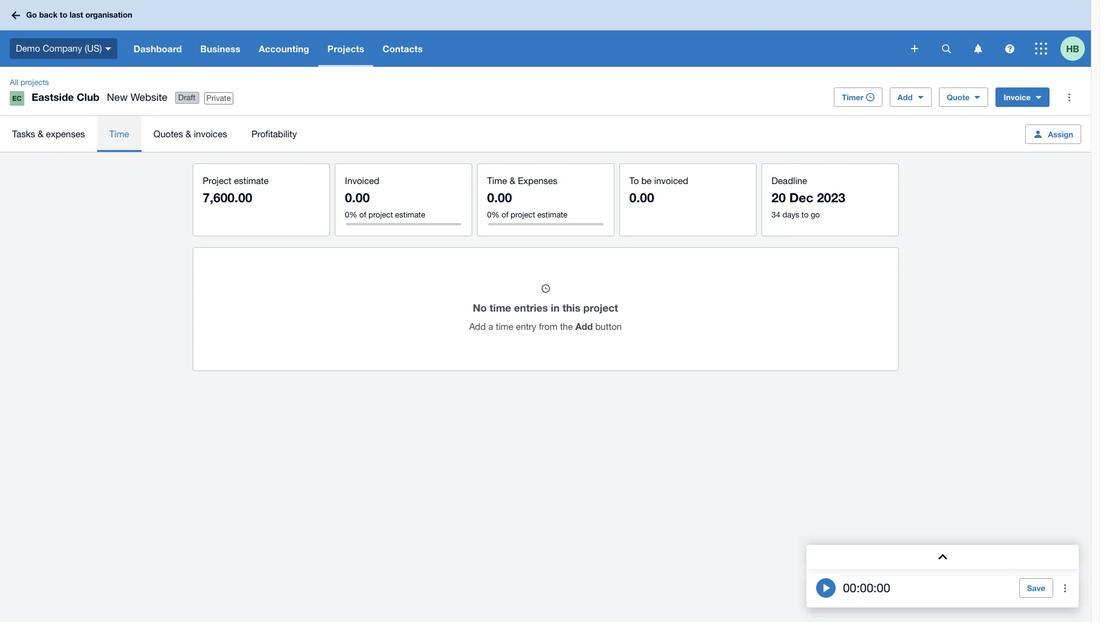 Task type: describe. For each thing, give the bounding box(es) containing it.
accounting
[[259, 43, 309, 54]]

svg image inside demo company (us) 'popup button'
[[105, 47, 111, 50]]

a
[[489, 322, 493, 332]]

expenses
[[518, 176, 558, 186]]

business
[[200, 43, 241, 54]]

days
[[783, 210, 800, 219]]

time for time
[[109, 129, 129, 139]]

invoiced 0.00 0% of project estimate
[[345, 176, 425, 219]]

draft
[[178, 93, 196, 102]]

0.00 inside invoiced 0.00 0% of project estimate
[[345, 190, 370, 206]]

dashboard
[[134, 43, 182, 54]]

tasks
[[12, 129, 35, 139]]

0.00 for to be invoiced 0.00
[[630, 190, 654, 206]]

website
[[131, 91, 168, 103]]

svg image inside go back to last organisation link
[[12, 11, 20, 19]]

back
[[39, 10, 58, 20]]

company
[[43, 43, 82, 53]]

(us)
[[85, 43, 102, 53]]

club
[[77, 91, 100, 103]]

save button
[[1020, 579, 1054, 598]]

project inside invoiced 0.00 0% of project estimate
[[369, 210, 393, 219]]

quote
[[947, 92, 970, 102]]

be
[[642, 176, 652, 186]]

expenses
[[46, 129, 85, 139]]

entry
[[516, 322, 537, 332]]

to be invoiced 0.00
[[630, 176, 689, 206]]

to inside banner
[[60, 10, 67, 20]]

projects
[[328, 43, 364, 54]]

go back to last organisation
[[26, 10, 132, 20]]

timer
[[842, 92, 864, 102]]

last
[[70, 10, 83, 20]]

go back to last organisation link
[[7, 4, 140, 26]]

1 horizontal spatial add
[[576, 321, 593, 332]]

& for time
[[510, 176, 516, 186]]

tasks & expenses
[[12, 129, 85, 139]]

2023
[[817, 190, 846, 206]]

deadline
[[772, 176, 807, 186]]

start timer image
[[817, 579, 836, 598]]

contacts
[[383, 43, 423, 54]]

00:00:00
[[843, 581, 891, 595]]

all projects
[[10, 78, 49, 87]]

svg image up add popup button
[[911, 45, 919, 52]]

svg image up quote popup button
[[974, 44, 982, 53]]

assign
[[1048, 129, 1074, 139]]

to inside the deadline 20 dec 2023 34 days to go
[[802, 210, 809, 219]]

svg image up the quote
[[942, 44, 951, 53]]

add for add a time entry from the add button
[[469, 322, 486, 332]]

time inside the add a time entry from the add button
[[496, 322, 514, 332]]

ec
[[12, 94, 22, 102]]

invoiced
[[345, 176, 379, 186]]

add button
[[890, 88, 932, 107]]

contacts button
[[374, 30, 432, 67]]

time tab
[[97, 116, 141, 152]]

project inside time & expenses 0.00 0% of project estimate
[[511, 210, 535, 219]]

accounting button
[[250, 30, 318, 67]]

2 horizontal spatial project
[[584, 302, 618, 314]]

button
[[596, 322, 622, 332]]

20
[[772, 190, 786, 206]]

this
[[563, 302, 581, 314]]

estimate inside time & expenses 0.00 0% of project estimate
[[538, 210, 568, 219]]

invoice button
[[996, 88, 1050, 107]]

project
[[203, 176, 231, 186]]

time for time & expenses 0.00 0% of project estimate
[[487, 176, 507, 186]]

save
[[1027, 584, 1046, 593]]

time link
[[97, 116, 141, 152]]



Task type: vqa. For each thing, say whether or not it's contained in the screenshot.
"Time" inside TIME link
no



Task type: locate. For each thing, give the bounding box(es) containing it.
add
[[898, 92, 913, 102], [576, 321, 593, 332], [469, 322, 486, 332]]

0 horizontal spatial project
[[369, 210, 393, 219]]

0.00 inside time & expenses 0.00 0% of project estimate
[[487, 190, 512, 206]]

projects
[[21, 78, 49, 87]]

0 horizontal spatial add
[[469, 322, 486, 332]]

quotes & invoices link
[[141, 116, 239, 152]]

new
[[107, 91, 128, 103]]

organisation
[[85, 10, 132, 20]]

all
[[10, 78, 18, 87]]

0 horizontal spatial 0%
[[345, 210, 357, 219]]

estimate inside project estimate 7,600.00
[[234, 176, 269, 186]]

add for add
[[898, 92, 913, 102]]

projects button
[[318, 30, 374, 67]]

0 horizontal spatial time
[[109, 129, 129, 139]]

to left the go
[[802, 210, 809, 219]]

tasks & expenses link
[[0, 116, 97, 152]]

deadline 20 dec 2023 34 days to go
[[772, 176, 846, 219]]

0% inside invoiced 0.00 0% of project estimate
[[345, 210, 357, 219]]

demo company (us)
[[16, 43, 102, 53]]

1 horizontal spatial estimate
[[395, 210, 425, 219]]

to
[[630, 176, 639, 186]]

2 0.00 from the left
[[487, 190, 512, 206]]

new website
[[107, 91, 168, 103]]

business button
[[191, 30, 250, 67]]

1 vertical spatial time
[[496, 322, 514, 332]]

add left a
[[469, 322, 486, 332]]

0 horizontal spatial to
[[60, 10, 67, 20]]

1 horizontal spatial project
[[511, 210, 535, 219]]

& for tasks
[[38, 129, 43, 139]]

navigation inside banner
[[124, 30, 903, 67]]

add right timer 'button' at top
[[898, 92, 913, 102]]

estimate inside invoiced 0.00 0% of project estimate
[[395, 210, 425, 219]]

estimate
[[234, 176, 269, 186], [395, 210, 425, 219], [538, 210, 568, 219]]

& inside tasks & expenses link
[[38, 129, 43, 139]]

eastside club
[[32, 91, 100, 103]]

banner containing hb
[[0, 0, 1091, 67]]

0.00
[[345, 190, 370, 206], [487, 190, 512, 206], [630, 190, 654, 206]]

0% inside time & expenses 0.00 0% of project estimate
[[487, 210, 500, 219]]

time inside tab
[[109, 129, 129, 139]]

&
[[38, 129, 43, 139], [186, 129, 191, 139], [510, 176, 516, 186]]

hb
[[1067, 43, 1080, 54]]

invoice
[[1004, 92, 1031, 102]]

profitability link
[[239, 116, 309, 152]]

from
[[539, 322, 558, 332]]

dec
[[790, 190, 814, 206]]

time left expenses
[[487, 176, 507, 186]]

no time entries in this project
[[473, 302, 618, 314]]

navigation containing dashboard
[[124, 30, 903, 67]]

go
[[811, 210, 820, 219]]

& inside time & expenses 0.00 0% of project estimate
[[510, 176, 516, 186]]

of
[[360, 210, 366, 219], [502, 210, 509, 219]]

1 0% from the left
[[345, 210, 357, 219]]

time down 'new'
[[109, 129, 129, 139]]

invoiced
[[654, 176, 689, 186]]

time inside time & expenses 0.00 0% of project estimate
[[487, 176, 507, 186]]

7,600.00
[[203, 190, 252, 206]]

demo
[[16, 43, 40, 53]]

1 horizontal spatial 0%
[[487, 210, 500, 219]]

svg image left go
[[12, 11, 20, 19]]

assign button
[[1026, 124, 1082, 144]]

2 of from the left
[[502, 210, 509, 219]]

0 horizontal spatial estimate
[[234, 176, 269, 186]]

1 vertical spatial time
[[487, 176, 507, 186]]

time & expenses 0.00 0% of project estimate
[[487, 176, 568, 219]]

to left last
[[60, 10, 67, 20]]

quotes
[[154, 129, 183, 139]]

svg image left 'hb'
[[1035, 43, 1048, 55]]

3 0.00 from the left
[[630, 190, 654, 206]]

0.00 inside to be invoiced 0.00
[[630, 190, 654, 206]]

navigation
[[124, 30, 903, 67]]

& right quotes
[[186, 129, 191, 139]]

0 vertical spatial to
[[60, 10, 67, 20]]

& left expenses
[[510, 176, 516, 186]]

1 horizontal spatial of
[[502, 210, 509, 219]]

quote button
[[939, 88, 989, 107]]

add right the
[[576, 321, 593, 332]]

go
[[26, 10, 37, 20]]

time right no
[[490, 302, 511, 314]]

of inside invoiced 0.00 0% of project estimate
[[360, 210, 366, 219]]

eastside
[[32, 91, 74, 103]]

the
[[560, 322, 573, 332]]

entries
[[514, 302, 548, 314]]

2 0% from the left
[[487, 210, 500, 219]]

in
[[551, 302, 560, 314]]

time
[[490, 302, 511, 314], [496, 322, 514, 332]]

& for quotes
[[186, 129, 191, 139]]

2 horizontal spatial add
[[898, 92, 913, 102]]

0 horizontal spatial &
[[38, 129, 43, 139]]

hb button
[[1061, 30, 1091, 67]]

invoices
[[194, 129, 227, 139]]

1 horizontal spatial to
[[802, 210, 809, 219]]

0 vertical spatial time
[[109, 129, 129, 139]]

demo company (us) button
[[0, 30, 124, 67]]

project down invoiced
[[369, 210, 393, 219]]

1 horizontal spatial &
[[186, 129, 191, 139]]

more options image
[[1054, 576, 1078, 601]]

0 vertical spatial time
[[490, 302, 511, 314]]

2 horizontal spatial estimate
[[538, 210, 568, 219]]

0 horizontal spatial of
[[360, 210, 366, 219]]

project estimate 7,600.00
[[203, 176, 269, 206]]

private
[[206, 94, 231, 103]]

banner
[[0, 0, 1091, 67]]

of inside time & expenses 0.00 0% of project estimate
[[502, 210, 509, 219]]

add inside the add a time entry from the add button
[[469, 322, 486, 332]]

& inside quotes & invoices link
[[186, 129, 191, 139]]

2 horizontal spatial &
[[510, 176, 516, 186]]

svg image up 'invoice'
[[1005, 44, 1014, 53]]

add a time entry from the add button
[[469, 321, 622, 332]]

profitability
[[252, 129, 297, 139]]

to
[[60, 10, 67, 20], [802, 210, 809, 219]]

time right a
[[496, 322, 514, 332]]

1 horizontal spatial 0.00
[[487, 190, 512, 206]]

1 of from the left
[[360, 210, 366, 219]]

dashboard link
[[124, 30, 191, 67]]

0.00 for time & expenses 0.00 0% of project estimate
[[487, 190, 512, 206]]

1 horizontal spatial time
[[487, 176, 507, 186]]

quotes & invoices
[[154, 129, 227, 139]]

2 horizontal spatial 0.00
[[630, 190, 654, 206]]

1 0.00 from the left
[[345, 190, 370, 206]]

& right tasks on the top left
[[38, 129, 43, 139]]

svg image right (us)
[[105, 47, 111, 50]]

1 vertical spatial to
[[802, 210, 809, 219]]

0 horizontal spatial 0.00
[[345, 190, 370, 206]]

34
[[772, 210, 781, 219]]

more options image
[[1057, 85, 1082, 109]]

no
[[473, 302, 487, 314]]

svg image
[[12, 11, 20, 19], [1035, 43, 1048, 55], [942, 44, 951, 53], [974, 44, 982, 53], [1005, 44, 1014, 53], [911, 45, 919, 52], [105, 47, 111, 50]]

add inside popup button
[[898, 92, 913, 102]]

project up "button"
[[584, 302, 618, 314]]

project down expenses
[[511, 210, 535, 219]]

timer button
[[834, 88, 883, 107]]

project
[[369, 210, 393, 219], [511, 210, 535, 219], [584, 302, 618, 314]]

0%
[[345, 210, 357, 219], [487, 210, 500, 219]]

all projects link
[[5, 77, 54, 89]]

time
[[109, 129, 129, 139], [487, 176, 507, 186]]



